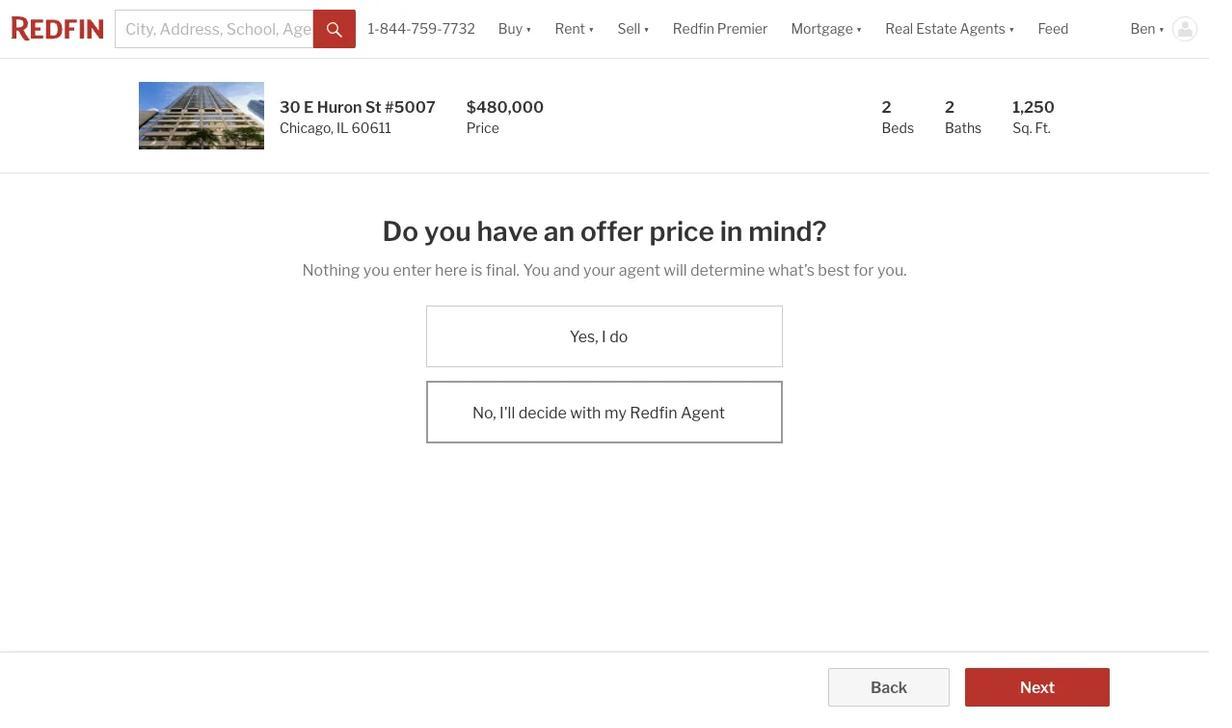 Task type: vqa. For each thing, say whether or not it's contained in the screenshot.
Ft.
yes



Task type: locate. For each thing, give the bounding box(es) containing it.
your
[[584, 261, 616, 280]]

you up here
[[424, 215, 471, 248]]

what's
[[769, 261, 815, 280]]

sell ▾ button
[[606, 0, 662, 58]]

4 ▾ from the left
[[857, 21, 863, 37]]

844-
[[380, 21, 412, 37]]

▾ for buy ▾
[[526, 21, 532, 37]]

redfin
[[673, 21, 715, 37], [630, 404, 678, 422]]

you for do
[[424, 215, 471, 248]]

2 baths
[[946, 98, 982, 136]]

▾ right buy
[[526, 21, 532, 37]]

next
[[1021, 679, 1056, 698]]

1 2 from the left
[[882, 98, 892, 117]]

ft.
[[1036, 120, 1051, 136]]

price
[[467, 120, 500, 136]]

rent ▾
[[555, 21, 595, 37]]

nothing you enter here is final. you and your agent will determine what's best for you.
[[302, 261, 907, 280]]

will
[[664, 261, 688, 280]]

decide
[[519, 404, 567, 422]]

2 inside "2 baths"
[[946, 98, 955, 117]]

▾ for ben ▾
[[1159, 21, 1166, 37]]

mortgage ▾ button
[[792, 0, 863, 58]]

for
[[854, 261, 875, 280]]

▾ right sell
[[644, 21, 650, 37]]

you left enter
[[364, 261, 390, 280]]

no,
[[473, 404, 497, 422]]

real estate agents ▾ link
[[886, 0, 1015, 58]]

mind?
[[749, 215, 827, 248]]

1 horizontal spatial 2
[[946, 98, 955, 117]]

and
[[554, 261, 580, 280]]

i'll
[[500, 404, 515, 422]]

1 ▾ from the left
[[526, 21, 532, 37]]

3 ▾ from the left
[[644, 21, 650, 37]]

0 horizontal spatial you
[[364, 261, 390, 280]]

2
[[882, 98, 892, 117], [946, 98, 955, 117]]

feed
[[1039, 21, 1069, 37]]

▾ right rent at the top of page
[[589, 21, 595, 37]]

nothing
[[302, 261, 360, 280]]

2 ▾ from the left
[[589, 21, 595, 37]]

sell ▾
[[618, 21, 650, 37]]

▾ right the ben at right
[[1159, 21, 1166, 37]]

0 horizontal spatial 2
[[882, 98, 892, 117]]

mortgage
[[792, 21, 854, 37]]

redfin left premier at the right of the page
[[673, 21, 715, 37]]

il
[[337, 120, 349, 136]]

you
[[424, 215, 471, 248], [364, 261, 390, 280]]

0 vertical spatial you
[[424, 215, 471, 248]]

agent
[[681, 404, 725, 422]]

beds
[[882, 120, 915, 136]]

2 2 from the left
[[946, 98, 955, 117]]

1 vertical spatial you
[[364, 261, 390, 280]]

best
[[818, 261, 851, 280]]

2 inside 2 beds
[[882, 98, 892, 117]]

$480,000
[[467, 98, 544, 117]]

2 for 2 beds
[[882, 98, 892, 117]]

have
[[477, 215, 538, 248]]

price
[[650, 215, 715, 248]]

redfin inside "redfin premier" button
[[673, 21, 715, 37]]

ben
[[1131, 21, 1156, 37]]

here
[[435, 261, 468, 280]]

▾ right agents on the top of page
[[1009, 21, 1015, 37]]

back
[[871, 679, 908, 698]]

1-844-759-7732 link
[[368, 21, 475, 37]]

2 up beds
[[882, 98, 892, 117]]

▾ right mortgage
[[857, 21, 863, 37]]

do
[[610, 328, 628, 347]]

redfin premier
[[673, 21, 768, 37]]

do
[[383, 215, 419, 248]]

1,250 sq. ft.
[[1013, 98, 1056, 136]]

2 up baths
[[946, 98, 955, 117]]

no, i'll decide with my redfin agent
[[473, 404, 725, 422]]

in
[[720, 215, 743, 248]]

0 vertical spatial redfin
[[673, 21, 715, 37]]

baths
[[946, 120, 982, 136]]

▾
[[526, 21, 532, 37], [589, 21, 595, 37], [644, 21, 650, 37], [857, 21, 863, 37], [1009, 21, 1015, 37], [1159, 21, 1166, 37]]

with
[[571, 404, 602, 422]]

rent ▾ button
[[555, 0, 595, 58]]

next button
[[966, 669, 1110, 707]]

sell ▾ button
[[618, 0, 650, 58]]

5 ▾ from the left
[[1009, 21, 1015, 37]]

7732
[[442, 21, 475, 37]]

redfin premier button
[[662, 0, 780, 58]]

redfin right my
[[630, 404, 678, 422]]

huron
[[317, 98, 362, 117]]

1 horizontal spatial you
[[424, 215, 471, 248]]

mortgage ▾
[[792, 21, 863, 37]]

chicago
[[280, 120, 331, 136]]

back button
[[829, 669, 950, 707]]

6 ▾ from the left
[[1159, 21, 1166, 37]]

estate
[[917, 21, 958, 37]]

mortgage ▾ button
[[780, 0, 874, 58]]



Task type: describe. For each thing, give the bounding box(es) containing it.
yes, i do
[[570, 328, 628, 347]]

you for nothing
[[364, 261, 390, 280]]

,
[[331, 120, 334, 136]]

submit search image
[[327, 22, 342, 37]]

final.
[[486, 261, 520, 280]]

you
[[523, 261, 550, 280]]

agent
[[619, 261, 661, 280]]

buy ▾ button
[[487, 0, 544, 58]]

real estate agents ▾
[[886, 21, 1015, 37]]

▾ for mortgage ▾
[[857, 21, 863, 37]]

buy
[[499, 21, 523, 37]]

premier
[[718, 21, 768, 37]]

is
[[471, 261, 483, 280]]

buy ▾
[[499, 21, 532, 37]]

you.
[[878, 261, 907, 280]]

1-844-759-7732
[[368, 21, 475, 37]]

▾ for rent ▾
[[589, 21, 595, 37]]

2 beds
[[882, 98, 915, 136]]

▾ for sell ▾
[[644, 21, 650, 37]]

rent ▾ button
[[544, 0, 606, 58]]

ben ▾
[[1131, 21, 1166, 37]]

sell
[[618, 21, 641, 37]]

2 for 2 baths
[[946, 98, 955, 117]]

feed button
[[1027, 0, 1120, 58]]

st
[[366, 98, 382, 117]]

759-
[[412, 21, 443, 37]]

offer
[[581, 215, 644, 248]]

do you have an offer price in mind?. required field. element
[[302, 205, 907, 252]]

City, Address, School, Agent, ZIP search field
[[115, 10, 313, 48]]

do you have an offer price in mind?
[[383, 215, 827, 248]]

#5007
[[385, 98, 436, 117]]

real estate agents ▾ button
[[874, 0, 1027, 58]]

an
[[544, 215, 575, 248]]

determine
[[691, 261, 765, 280]]

30
[[280, 98, 301, 117]]

$480,000 price
[[467, 98, 544, 136]]

yes,
[[570, 328, 599, 347]]

sq.
[[1013, 120, 1033, 136]]

30 e huron st #5007 chicago , il 60611
[[280, 98, 436, 136]]

e
[[304, 98, 314, 117]]

agents
[[961, 21, 1006, 37]]

1-
[[368, 21, 380, 37]]

rent
[[555, 21, 586, 37]]

1 vertical spatial redfin
[[630, 404, 678, 422]]

real
[[886, 21, 914, 37]]

enter
[[393, 261, 432, 280]]

i
[[602, 328, 607, 347]]

buy ▾ button
[[499, 0, 532, 58]]

1,250
[[1013, 98, 1056, 117]]

60611
[[352, 120, 391, 136]]

my
[[605, 404, 627, 422]]



